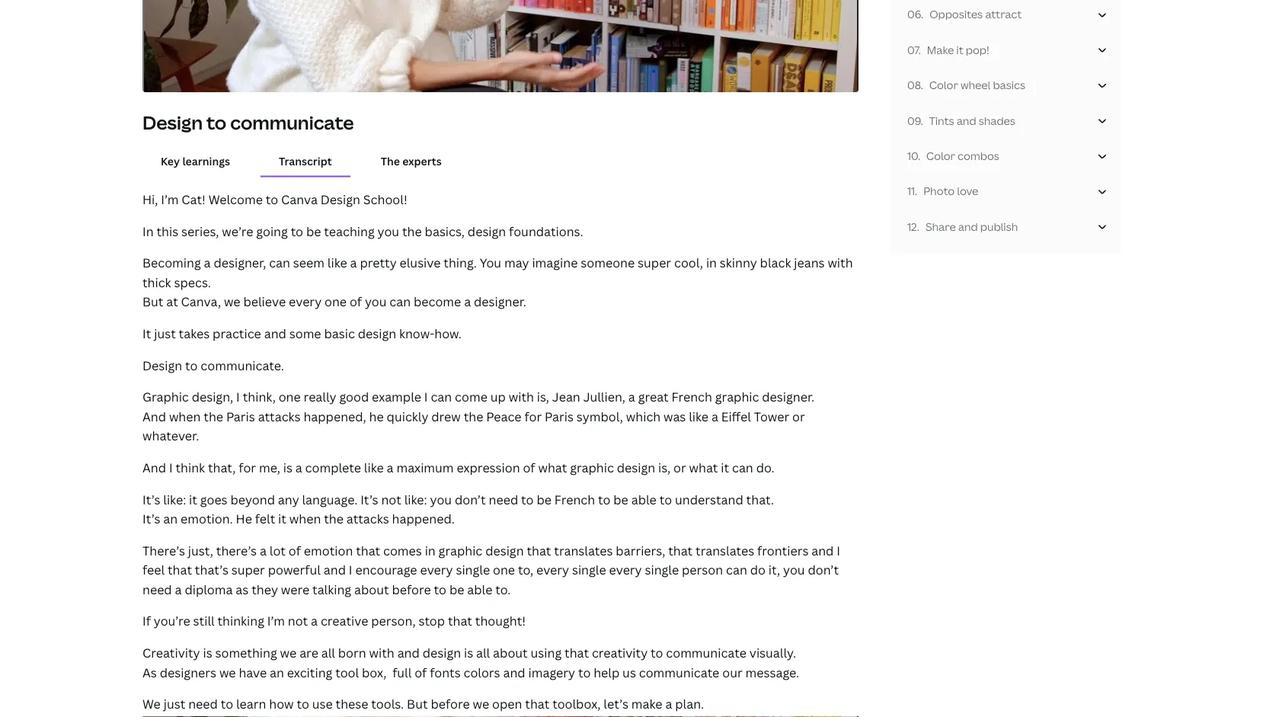 Task type: locate. For each thing, give the bounding box(es) containing it.
and inside the graphic design, i think, one really good example i can come up with is, jean jullien, a great french graphic designer. and when the paris attacks happened, he quickly drew the peace for paris symbol, which was like a eiffel tower or whatever.
[[142, 408, 166, 424]]

the experts
[[381, 154, 442, 168]]

2 vertical spatial design
[[142, 357, 182, 373]]

that right using
[[565, 645, 589, 661]]

you down pretty
[[365, 293, 387, 310]]

message.
[[746, 664, 799, 680]]

in right cool,
[[706, 254, 717, 271]]

attract
[[985, 7, 1022, 21]]

jean
[[552, 389, 580, 405]]

need down feel
[[142, 581, 172, 598]]

design up you
[[468, 223, 506, 239]]

like right was
[[689, 408, 709, 424]]

single right the to,
[[572, 562, 606, 578]]

that up person
[[668, 542, 693, 559]]

1 horizontal spatial like
[[364, 459, 384, 476]]

1 vertical spatial about
[[493, 645, 528, 661]]

0 horizontal spatial french
[[555, 491, 595, 507]]

i left think,
[[236, 389, 240, 405]]

of up basic
[[350, 293, 362, 310]]

graphic up eiffel
[[715, 389, 759, 405]]

1 horizontal spatial french
[[672, 389, 712, 405]]

attacks inside it's like: it goes beyond any language. it's not like: you don't need to be french to be able to understand that. it's an emotion. he felt it when the attacks happened.
[[347, 510, 389, 527]]

the left basics,
[[402, 223, 422, 239]]

0 vertical spatial with
[[828, 254, 853, 271]]

a left plan. on the bottom of page
[[666, 696, 672, 712]]

1 vertical spatial communicate
[[666, 645, 747, 661]]

an right 'have'
[[270, 664, 284, 680]]

one up to.
[[493, 562, 515, 578]]

a
[[204, 254, 211, 271], [350, 254, 357, 271], [464, 293, 471, 310], [629, 389, 635, 405], [712, 408, 719, 424], [295, 459, 302, 476], [387, 459, 394, 476], [260, 542, 267, 559], [175, 581, 182, 598], [311, 613, 318, 629], [666, 696, 672, 712]]

1 horizontal spatial an
[[270, 664, 284, 680]]

need down designers at left
[[188, 696, 218, 712]]

you right it,
[[783, 562, 805, 578]]

me,
[[259, 459, 280, 476]]

be
[[306, 223, 321, 239], [537, 491, 552, 507], [614, 491, 629, 507], [449, 581, 464, 598]]

0 vertical spatial is,
[[537, 389, 549, 405]]

about down encourage
[[354, 581, 389, 598]]

about inside creativity is something we are all born with and design is all about using that creativity to communicate visually. as designers we have an exciting tool box,  full of fonts colors and imagery to help us communicate our message.
[[493, 645, 528, 661]]

our
[[723, 664, 743, 680]]

0 vertical spatial for
[[525, 408, 542, 424]]

1 vertical spatial just
[[164, 696, 185, 712]]

1 horizontal spatial designer.
[[762, 389, 815, 405]]

the
[[402, 223, 422, 239], [204, 408, 223, 424], [464, 408, 483, 424], [324, 510, 344, 527]]

0 vertical spatial in
[[706, 254, 717, 271]]

an inside creativity is something we are all born with and design is all about using that creativity to communicate visually. as designers we have an exciting tool box,  full of fonts colors and imagery to help us communicate our message.
[[270, 664, 284, 680]]

1 horizontal spatial or
[[793, 408, 805, 424]]

one up basic
[[325, 293, 347, 310]]

when up whatever. on the bottom
[[169, 408, 201, 424]]

1 horizontal spatial single
[[572, 562, 606, 578]]

is
[[283, 459, 293, 476], [203, 645, 212, 661], [464, 645, 473, 661]]

1 horizontal spatial not
[[381, 491, 401, 507]]

0 vertical spatial and
[[142, 408, 166, 424]]

he
[[369, 408, 384, 424]]

0 horizontal spatial all
[[321, 645, 335, 661]]

1 horizontal spatial is,
[[658, 459, 671, 476]]

1 horizontal spatial with
[[509, 389, 534, 405]]

0 vertical spatial graphic
[[715, 389, 759, 405]]

what right expression
[[538, 459, 567, 476]]

2 horizontal spatial with
[[828, 254, 853, 271]]

was
[[664, 408, 686, 424]]

design up teaching at the left of the page
[[321, 191, 360, 207]]

2 vertical spatial like
[[364, 459, 384, 476]]

all
[[321, 645, 335, 661], [476, 645, 490, 661]]

french inside the graphic design, i think, one really good example i can come up with is, jean jullien, a great french graphic designer. and when the paris attacks happened, he quickly drew the peace for paris symbol, which was like a eiffel tower or whatever.
[[672, 389, 712, 405]]

or right tower
[[793, 408, 805, 424]]

french inside it's like: it goes beyond any language. it's not like: you don't need to be french to be able to understand that. it's an emotion. he felt it when the attacks happened.
[[555, 491, 595, 507]]

1 horizontal spatial one
[[325, 293, 347, 310]]

when down any
[[289, 510, 321, 527]]

every up some at the left of the page
[[289, 293, 322, 310]]

is right me, at bottom left
[[283, 459, 293, 476]]

0 horizontal spatial translates
[[554, 542, 613, 559]]

0 horizontal spatial is
[[203, 645, 212, 661]]

1 vertical spatial like
[[689, 408, 709, 424]]

single down barriers,
[[645, 562, 679, 578]]

every
[[289, 293, 322, 310], [420, 562, 453, 578], [536, 562, 569, 578], [609, 562, 642, 578]]

0 horizontal spatial like:
[[163, 491, 186, 507]]

0 horizontal spatial about
[[354, 581, 389, 598]]

10 . color combos
[[908, 148, 1000, 163]]

when inside the graphic design, i think, one really good example i can come up with is, jean jullien, a great french graphic designer. and when the paris attacks happened, he quickly drew the peace for paris symbol, which was like a eiffel tower or whatever.
[[169, 408, 201, 424]]

. for 06
[[921, 7, 924, 21]]

the experts button
[[362, 147, 460, 176]]

about down thought!
[[493, 645, 528, 661]]

something
[[215, 645, 277, 661]]

use
[[312, 696, 333, 712]]

pop!
[[966, 42, 990, 57]]

0 horizontal spatial super
[[232, 562, 265, 578]]

it up the understand
[[721, 459, 729, 476]]

can up drew
[[431, 389, 452, 405]]

but left the at
[[142, 293, 163, 310]]

a right me, at bottom left
[[295, 459, 302, 476]]

series,
[[181, 223, 219, 239]]

takes
[[179, 325, 210, 342]]

of inside creativity is something we are all born with and design is all about using that creativity to communicate visually. as designers we have an exciting tool box,  full of fonts colors and imagery to help us communicate our message.
[[415, 664, 427, 680]]

09 . tints and shades
[[908, 113, 1016, 127]]

just
[[154, 325, 176, 342], [164, 696, 185, 712]]

2 horizontal spatial like
[[689, 408, 709, 424]]

1 horizontal spatial need
[[188, 696, 218, 712]]

1 horizontal spatial attacks
[[347, 510, 389, 527]]

1 vertical spatial in
[[425, 542, 436, 559]]

design up the to,
[[486, 542, 524, 559]]

0 vertical spatial but
[[142, 293, 163, 310]]

not down were
[[288, 613, 308, 629]]

all right are
[[321, 645, 335, 661]]

color
[[930, 78, 958, 92], [927, 148, 955, 163]]

08 . color wheel basics
[[908, 78, 1026, 92]]

1 horizontal spatial don't
[[808, 562, 839, 578]]

great
[[638, 389, 669, 405]]

color for color combos
[[927, 148, 955, 163]]

with right the jeans
[[828, 254, 853, 271]]

we right canva,
[[224, 293, 240, 310]]

0 vertical spatial color
[[930, 78, 958, 92]]

1 horizontal spatial about
[[493, 645, 528, 661]]

felt
[[255, 510, 275, 527]]

2 vertical spatial one
[[493, 562, 515, 578]]

1 vertical spatial designer.
[[762, 389, 815, 405]]

or up the understand
[[674, 459, 686, 476]]

. for 11
[[915, 184, 918, 198]]

don't down frontiers
[[808, 562, 839, 578]]

1 vertical spatial or
[[674, 459, 686, 476]]

before
[[392, 581, 431, 598], [431, 696, 470, 712]]

is up designers at left
[[203, 645, 212, 661]]

11 . photo love
[[908, 184, 979, 198]]

able
[[631, 491, 657, 507], [467, 581, 493, 598]]

is up colors
[[464, 645, 473, 661]]

talking
[[312, 581, 351, 598]]

attacks down language.
[[347, 510, 389, 527]]

0 vertical spatial one
[[325, 293, 347, 310]]

is,
[[537, 389, 549, 405], [658, 459, 671, 476]]

of inside there's just, there's a lot of emotion that comes in graphic design that translates barriers, that translates frontiers and i feel that that's super powerful and i encourage every single one to, every single every single person can do it, you don't need a diploma as they were talking about before to be able to.
[[289, 542, 301, 559]]

that right open
[[525, 696, 550, 712]]

1 vertical spatial able
[[467, 581, 493, 598]]

able inside it's like: it goes beyond any language. it's not like: you don't need to be french to be able to understand that. it's an emotion. he felt it when the attacks happened.
[[631, 491, 657, 507]]

you inside becoming a designer, can seem like a pretty elusive thing. you may imagine someone super cool, in skinny black jeans with thick specs. but at canva, we believe every one of you can become a designer.
[[365, 293, 387, 310]]

when inside it's like: it goes beyond any language. it's not like: you don't need to be french to be able to understand that. it's an emotion. he felt it when the attacks happened.
[[289, 510, 321, 527]]

encourage
[[355, 562, 417, 578]]

design to communicate.
[[142, 357, 284, 373]]

it's like: it goes beyond any language. it's not like: you don't need to be french to be able to understand that. it's an emotion. he felt it when the attacks happened.
[[142, 491, 774, 527]]

3 single from the left
[[645, 562, 679, 578]]

attacks down think,
[[258, 408, 301, 424]]

communicate up plan. on the bottom of page
[[639, 664, 720, 680]]

with inside creativity is something we are all born with and design is all about using that creativity to communicate visually. as designers we have an exciting tool box,  full of fonts colors and imagery to help us communicate our message.
[[369, 645, 395, 661]]

like inside the graphic design, i think, one really good example i can come up with is, jean jullien, a great french graphic designer. and when the paris attacks happened, he quickly drew the peace for paris symbol, which was like a eiffel tower or whatever.
[[689, 408, 709, 424]]

the down language.
[[324, 510, 344, 527]]

may
[[504, 254, 529, 271]]

1 horizontal spatial for
[[525, 408, 542, 424]]

basics
[[993, 78, 1026, 92]]

2 horizontal spatial single
[[645, 562, 679, 578]]

do.
[[756, 459, 775, 476]]

like right complete
[[364, 459, 384, 476]]

1 vertical spatial is,
[[658, 459, 671, 476]]

with
[[828, 254, 853, 271], [509, 389, 534, 405], [369, 645, 395, 661]]

0 horizontal spatial graphic
[[439, 542, 483, 559]]

0 horizontal spatial in
[[425, 542, 436, 559]]

0 horizontal spatial one
[[279, 389, 301, 405]]

. for 08
[[921, 78, 924, 92]]

0 vertical spatial need
[[489, 491, 518, 507]]

about
[[354, 581, 389, 598], [493, 645, 528, 661]]

color for color wheel basics
[[930, 78, 958, 92]]

an up there's
[[163, 510, 178, 527]]

1 vertical spatial color
[[927, 148, 955, 163]]

make
[[927, 42, 954, 57]]

what up the understand
[[689, 459, 718, 476]]

2 vertical spatial graphic
[[439, 542, 483, 559]]

able up barriers,
[[631, 491, 657, 507]]

0 horizontal spatial is,
[[537, 389, 549, 405]]

we left are
[[280, 645, 297, 661]]

but
[[142, 293, 163, 310], [407, 696, 428, 712]]

. for 12
[[917, 219, 920, 234]]

2 horizontal spatial need
[[489, 491, 518, 507]]

1 vertical spatial when
[[289, 510, 321, 527]]

0 horizontal spatial need
[[142, 581, 172, 598]]

we inside becoming a designer, can seem like a pretty elusive thing. you may imagine someone super cool, in skinny black jeans with thick specs. but at canva, we believe every one of you can become a designer.
[[224, 293, 240, 310]]

all up colors
[[476, 645, 490, 661]]

1 horizontal spatial able
[[631, 491, 657, 507]]

person
[[682, 562, 723, 578]]

1 horizontal spatial graphic
[[570, 459, 614, 476]]

if you're still thinking i'm not a creative person, stop that thought!
[[142, 613, 526, 629]]

one
[[325, 293, 347, 310], [279, 389, 301, 405], [493, 562, 515, 578]]

0 vertical spatial or
[[793, 408, 805, 424]]

translates up person
[[696, 542, 755, 559]]

and up talking
[[324, 562, 346, 578]]

we're
[[222, 223, 253, 239]]

1 horizontal spatial is
[[283, 459, 293, 476]]

graphic inside there's just, there's a lot of emotion that comes in graphic design that translates barriers, that translates frontiers and i feel that that's super powerful and i encourage every single one to, every single every single person can do it, you don't need a diploma as they were talking about before to be able to.
[[439, 542, 483, 559]]

1 vertical spatial don't
[[808, 562, 839, 578]]

that up encourage
[[356, 542, 380, 559]]

don't
[[455, 491, 486, 507], [808, 562, 839, 578]]

tool
[[335, 664, 359, 680]]

2 like: from the left
[[404, 491, 427, 507]]

creativity is something we are all born with and design is all about using that creativity to communicate visually. as designers we have an exciting tool box,  full of fonts colors and imagery to help us communicate our message.
[[142, 645, 799, 680]]

creativity
[[592, 645, 648, 661]]

you inside there's just, there's a lot of emotion that comes in graphic design that translates barriers, that translates frontiers and i feel that that's super powerful and i encourage every single one to, every single every single person can do it, you don't need a diploma as they were talking about before to be able to.
[[783, 562, 805, 578]]

0 horizontal spatial with
[[369, 645, 395, 661]]

0 vertical spatial don't
[[455, 491, 486, 507]]

fonts
[[430, 664, 461, 680]]

1 horizontal spatial translates
[[696, 542, 755, 559]]

the down the design,
[[204, 408, 223, 424]]

1 horizontal spatial i'm
[[267, 613, 285, 629]]

come
[[455, 389, 488, 405]]

really
[[304, 389, 336, 405]]

i up talking
[[349, 562, 352, 578]]

using
[[531, 645, 562, 661]]

when
[[169, 408, 201, 424], [289, 510, 321, 527]]

color right 10
[[927, 148, 955, 163]]

not inside it's like: it goes beyond any language. it's not like: you don't need to be french to be able to understand that. it's an emotion. he felt it when the attacks happened.
[[381, 491, 401, 507]]

0 vertical spatial when
[[169, 408, 201, 424]]

designer. down you
[[474, 293, 526, 310]]

0 horizontal spatial what
[[538, 459, 567, 476]]

communicate up transcript
[[230, 110, 354, 135]]

0 vertical spatial designer.
[[474, 293, 526, 310]]

can inside the graphic design, i think, one really good example i can come up with is, jean jullien, a great french graphic designer. and when the paris attacks happened, he quickly drew the peace for paris symbol, which was like a eiffel tower or whatever.
[[431, 389, 452, 405]]

basics,
[[425, 223, 465, 239]]

emotion.
[[181, 510, 233, 527]]

tower
[[754, 408, 790, 424]]

before down fonts at the left bottom
[[431, 696, 470, 712]]

able left to.
[[467, 581, 493, 598]]

like
[[328, 254, 347, 271], [689, 408, 709, 424], [364, 459, 384, 476]]

like right the seem
[[328, 254, 347, 271]]

us
[[623, 664, 636, 680]]

0 vertical spatial i'm
[[161, 191, 179, 207]]

or
[[793, 408, 805, 424], [674, 459, 686, 476]]

0 vertical spatial able
[[631, 491, 657, 507]]

how
[[269, 696, 294, 712]]

in
[[142, 223, 154, 239]]

skinny
[[720, 254, 757, 271]]

exciting
[[287, 664, 332, 680]]

2 paris from the left
[[545, 408, 574, 424]]

thick
[[142, 274, 171, 290]]

and up "full"
[[397, 645, 420, 661]]

just right it
[[154, 325, 176, 342]]

0 horizontal spatial designer.
[[474, 293, 526, 310]]

don't down and i think that, for me, is a complete like a maximum expression of what graphic design is, or what it can do.
[[455, 491, 486, 507]]

with inside the graphic design, i think, one really good example i can come up with is, jean jullien, a great french graphic designer. and when the paris attacks happened, he quickly drew the peace for paris symbol, which was like a eiffel tower or whatever.
[[509, 389, 534, 405]]

of right expression
[[523, 459, 535, 476]]

need
[[489, 491, 518, 507], [142, 581, 172, 598], [188, 696, 218, 712]]

visually.
[[750, 645, 796, 661]]

i'm down they
[[267, 613, 285, 629]]

0 vertical spatial an
[[163, 510, 178, 527]]

a left creative
[[311, 613, 318, 629]]

graphic down it's like: it goes beyond any language. it's not like: you don't need to be french to be able to understand that. it's an emotion. he felt it when the attacks happened.
[[439, 542, 483, 559]]

or inside the graphic design, i think, one really good example i can come up with is, jean jullien, a great french graphic designer. and when the paris attacks happened, he quickly drew the peace for paris symbol, which was like a eiffel tower or whatever.
[[793, 408, 805, 424]]

like inside becoming a designer, can seem like a pretty elusive thing. you may imagine someone super cool, in skinny black jeans with thick specs. but at canva, we believe every one of you can become a designer.
[[328, 254, 347, 271]]

1 horizontal spatial what
[[689, 459, 718, 476]]

and down the 'graphic' at the left
[[142, 408, 166, 424]]

before down encourage
[[392, 581, 431, 598]]

jullien,
[[583, 389, 626, 405]]

0 horizontal spatial like
[[328, 254, 347, 271]]

0 horizontal spatial for
[[239, 459, 256, 476]]

for left me, at bottom left
[[239, 459, 256, 476]]

1 horizontal spatial but
[[407, 696, 428, 712]]

an inside it's like: it goes beyond any language. it's not like: you don't need to be french to be able to understand that. it's an emotion. he felt it when the attacks happened.
[[163, 510, 178, 527]]

design
[[468, 223, 506, 239], [358, 325, 396, 342], [617, 459, 655, 476], [486, 542, 524, 559], [423, 645, 461, 661]]

1 horizontal spatial all
[[476, 645, 490, 661]]

1 horizontal spatial like:
[[404, 491, 427, 507]]

and right frontiers
[[812, 542, 834, 559]]

with inside becoming a designer, can seem like a pretty elusive thing. you may imagine someone super cool, in skinny black jeans with thick specs. but at canva, we believe every one of you can become a designer.
[[828, 254, 853, 271]]

1 horizontal spatial paris
[[545, 408, 574, 424]]

you up happened. on the bottom of page
[[430, 491, 452, 507]]

don't inside it's like: it goes beyond any language. it's not like: you don't need to be french to be able to understand that. it's an emotion. he felt it when the attacks happened.
[[455, 491, 486, 507]]

1 horizontal spatial super
[[638, 254, 671, 271]]

to inside there's just, there's a lot of emotion that comes in graphic design that translates barriers, that translates frontiers and i feel that that's super powerful and i encourage every single one to, every single every single person can do it, you don't need a diploma as they were talking about before to be able to.
[[434, 581, 447, 598]]

transcript button
[[261, 147, 350, 176]]

about inside there's just, there's a lot of emotion that comes in graphic design that translates barriers, that translates frontiers and i feel that that's super powerful and i encourage every single one to, every single every single person can do it, you don't need a diploma as they were talking about before to be able to.
[[354, 581, 389, 598]]

0 horizontal spatial not
[[288, 613, 308, 629]]

pretty
[[360, 254, 397, 271]]

1 vertical spatial with
[[509, 389, 534, 405]]

1 vertical spatial and
[[142, 459, 166, 476]]

design up the 'graphic' at the left
[[142, 357, 182, 373]]

designer. inside becoming a designer, can seem like a pretty elusive thing. you may imagine someone super cool, in skinny black jeans with thick specs. but at canva, we believe every one of you can become a designer.
[[474, 293, 526, 310]]

designers
[[160, 664, 216, 680]]

0 vertical spatial just
[[154, 325, 176, 342]]

elusive
[[400, 254, 441, 271]]

photo
[[924, 184, 955, 198]]

1 what from the left
[[538, 459, 567, 476]]

1 and from the top
[[142, 408, 166, 424]]

but inside becoming a designer, can seem like a pretty elusive thing. you may imagine someone super cool, in skinny black jeans with thick specs. but at canva, we believe every one of you can become a designer.
[[142, 293, 163, 310]]

0 horizontal spatial paris
[[226, 408, 255, 424]]

color right 08
[[930, 78, 958, 92]]

can inside there's just, there's a lot of emotion that comes in graphic design that translates barriers, that translates frontiers and i feel that that's super powerful and i encourage every single one to, every single every single person can do it, you don't need a diploma as they were talking about before to be able to.
[[726, 562, 747, 578]]

have
[[239, 664, 267, 680]]

1 vertical spatial attacks
[[347, 510, 389, 527]]

1 vertical spatial an
[[270, 664, 284, 680]]

but right tools.
[[407, 696, 428, 712]]

a left 'maximum'
[[387, 459, 394, 476]]

paris down think,
[[226, 408, 255, 424]]

super up the 'as' at the left of the page
[[232, 562, 265, 578]]

0 vertical spatial not
[[381, 491, 401, 507]]

an for exciting
[[270, 664, 284, 680]]

0 horizontal spatial i'm
[[161, 191, 179, 207]]

which
[[626, 408, 661, 424]]

language.
[[302, 491, 358, 507]]

0 horizontal spatial but
[[142, 293, 163, 310]]

1 vertical spatial super
[[232, 562, 265, 578]]

an
[[163, 510, 178, 527], [270, 664, 284, 680]]

0 vertical spatial like
[[328, 254, 347, 271]]

it left goes
[[189, 491, 197, 507]]

just right "we"
[[164, 696, 185, 712]]

super inside becoming a designer, can seem like a pretty elusive thing. you may imagine someone super cool, in skinny black jeans with thick specs. but at canva, we believe every one of you can become a designer.
[[638, 254, 671, 271]]

is, down was
[[658, 459, 671, 476]]



Task type: describe. For each thing, give the bounding box(es) containing it.
were
[[281, 581, 310, 598]]

do
[[750, 562, 766, 578]]

we
[[142, 696, 161, 712]]

every inside becoming a designer, can seem like a pretty elusive thing. you may imagine someone super cool, in skinny black jeans with thick specs. but at canva, we believe every one of you can become a designer.
[[289, 293, 322, 310]]

becoming a designer, can seem like a pretty elusive thing. you may imagine someone super cool, in skinny black jeans with thick specs. but at canva, we believe every one of you can become a designer.
[[142, 254, 853, 310]]

it right felt
[[278, 510, 286, 527]]

able inside there's just, there's a lot of emotion that comes in graphic design that translates barriers, that translates frontiers and i feel that that's super powerful and i encourage every single one to, every single every single person can do it, you don't need a diploma as they were talking about before to be able to.
[[467, 581, 493, 598]]

design,
[[192, 389, 233, 405]]

emotion
[[304, 542, 353, 559]]

open
[[492, 696, 522, 712]]

you down school! at the top of the page
[[378, 223, 399, 239]]

shades
[[979, 113, 1016, 127]]

2 all from the left
[[476, 645, 490, 661]]

a right become
[[464, 293, 471, 310]]

wheel
[[961, 78, 991, 92]]

06 . opposites attract
[[908, 7, 1022, 21]]

a left diploma
[[175, 581, 182, 598]]

graphic
[[142, 389, 189, 405]]

school!
[[363, 191, 407, 207]]

1 vertical spatial but
[[407, 696, 428, 712]]

thinking
[[218, 613, 264, 629]]

one inside there's just, there's a lot of emotion that comes in graphic design that translates barriers, that translates frontiers and i feel that that's super powerful and i encourage every single one to, every single every single person can do it, you don't need a diploma as they were talking about before to be able to.
[[493, 562, 515, 578]]

these
[[336, 696, 368, 712]]

2 vertical spatial need
[[188, 696, 218, 712]]

i left think
[[169, 459, 173, 476]]

the down come
[[464, 408, 483, 424]]

we left 'have'
[[219, 664, 236, 680]]

black
[[760, 254, 791, 271]]

11
[[908, 184, 915, 198]]

be inside there's just, there's a lot of emotion that comes in graphic design that translates barriers, that translates frontiers and i feel that that's super powerful and i encourage every single one to, every single every single person can do it, you don't need a diploma as they were talking about before to be able to.
[[449, 581, 464, 598]]

imagery
[[528, 664, 575, 680]]

that's
[[195, 562, 229, 578]]

designer,
[[214, 254, 266, 271]]

1 translates from the left
[[554, 542, 613, 559]]

key learnings
[[161, 154, 230, 168]]

going
[[256, 223, 288, 239]]

become
[[414, 293, 461, 310]]

1 single from the left
[[456, 562, 490, 578]]

designer. inside the graphic design, i think, one really good example i can come up with is, jean jullien, a great french graphic designer. and when the paris attacks happened, he quickly drew the peace for paris symbol, which was like a eiffel tower or whatever.
[[762, 389, 815, 405]]

every right the to,
[[536, 562, 569, 578]]

welcome
[[209, 191, 263, 207]]

we left open
[[473, 696, 489, 712]]

1 vertical spatial i'm
[[267, 613, 285, 629]]

happened.
[[392, 510, 455, 527]]

1 all from the left
[[321, 645, 335, 661]]

design down which
[[617, 459, 655, 476]]

plan.
[[675, 696, 704, 712]]

goes
[[200, 491, 228, 507]]

help
[[594, 664, 620, 680]]

any
[[278, 491, 299, 507]]

2 horizontal spatial is
[[464, 645, 473, 661]]

need inside it's like: it goes beyond any language. it's not like: you don't need to be french to be able to understand that. it's an emotion. he felt it when the attacks happened.
[[489, 491, 518, 507]]

. for 09
[[921, 113, 923, 127]]

in inside there's just, there's a lot of emotion that comes in graphic design that translates barriers, that translates frontiers and i feel that that's super powerful and i encourage every single one to, every single every single person can do it, you don't need a diploma as they were talking about before to be able to.
[[425, 542, 436, 559]]

. for 07
[[919, 42, 921, 57]]

graphic inside the graphic design, i think, one really good example i can come up with is, jean jullien, a great french graphic designer. and when the paris attacks happened, he quickly drew the peace for paris symbol, which was like a eiffel tower or whatever.
[[715, 389, 759, 405]]

before inside there's just, there's a lot of emotion that comes in graphic design that translates barriers, that translates frontiers and i feel that that's super powerful and i encourage every single one to, every single every single person can do it, you don't need a diploma as they were talking about before to be able to.
[[392, 581, 431, 598]]

cool,
[[674, 254, 703, 271]]

can left do.
[[732, 459, 753, 476]]

he
[[236, 510, 252, 527]]

2 and from the top
[[142, 459, 166, 476]]

. for 10
[[918, 148, 921, 163]]

creativity
[[142, 645, 200, 661]]

1 vertical spatial not
[[288, 613, 308, 629]]

need inside there's just, there's a lot of emotion that comes in graphic design that translates barriers, that translates frontiers and i feel that that's super powerful and i encourage every single one to, every single every single person can do it, you don't need a diploma as they were talking about before to be able to.
[[142, 581, 172, 598]]

just for need
[[164, 696, 185, 712]]

0 vertical spatial communicate
[[230, 110, 354, 135]]

communicate.
[[201, 357, 284, 373]]

full
[[393, 664, 412, 680]]

canva,
[[181, 293, 221, 310]]

there's just, there's a lot of emotion that comes in graphic design that translates barriers, that translates frontiers and i feel that that's super powerful and i encourage every single one to, every single every single person can do it, you don't need a diploma as they were talking about before to be able to.
[[142, 542, 841, 598]]

that right stop
[[448, 613, 472, 629]]

and i think that, for me, is a complete like a maximum expression of what graphic design is, or what it can do.
[[142, 459, 775, 476]]

stop
[[419, 613, 445, 629]]

believe
[[243, 293, 286, 310]]

some
[[289, 325, 321, 342]]

frontiers
[[758, 542, 809, 559]]

maximum
[[397, 459, 454, 476]]

just,
[[188, 542, 213, 559]]

learnings
[[182, 154, 230, 168]]

is, inside the graphic design, i think, one really good example i can come up with is, jean jullien, a great french graphic designer. and when the paris attacks happened, he quickly drew the peace for paris symbol, which was like a eiffel tower or whatever.
[[537, 389, 549, 405]]

lot
[[270, 542, 286, 559]]

attacks inside the graphic design, i think, one really good example i can come up with is, jean jullien, a great french graphic designer. and when the paris attacks happened, he quickly drew the peace for paris symbol, which was like a eiffel tower or whatever.
[[258, 408, 301, 424]]

07
[[908, 42, 919, 57]]

specs.
[[174, 274, 211, 290]]

09
[[908, 113, 921, 127]]

make
[[632, 696, 663, 712]]

that up the to,
[[527, 542, 551, 559]]

a up specs.
[[204, 254, 211, 271]]

1 vertical spatial before
[[431, 696, 470, 712]]

can left the seem
[[269, 254, 290, 271]]

and right colors
[[503, 664, 526, 680]]

one inside the graphic design, i think, one really good example i can come up with is, jean jullien, a great french graphic designer. and when the paris attacks happened, he quickly drew the peace for paris symbol, which was like a eiffel tower or whatever.
[[279, 389, 301, 405]]

it left pop!
[[957, 42, 964, 57]]

imagine
[[532, 254, 578, 271]]

symbol,
[[577, 408, 623, 424]]

design for design to communicate.
[[142, 357, 182, 373]]

share
[[926, 219, 956, 234]]

tints
[[929, 113, 954, 127]]

design right basic
[[358, 325, 396, 342]]

don't inside there's just, there's a lot of emotion that comes in graphic design that translates barriers, that translates frontiers and i feel that that's super powerful and i encourage every single one to, every single every single person can do it, you don't need a diploma as they were talking about before to be able to.
[[808, 562, 839, 578]]

are
[[300, 645, 318, 661]]

jeans
[[794, 254, 825, 271]]

one inside becoming a designer, can seem like a pretty elusive thing. you may imagine someone super cool, in skinny black jeans with thick specs. but at canva, we believe every one of you can become a designer.
[[325, 293, 347, 310]]

a left pretty
[[350, 254, 357, 271]]

key
[[161, 154, 180, 168]]

just for takes
[[154, 325, 176, 342]]

there's
[[216, 542, 257, 559]]

think
[[176, 459, 205, 476]]

you're
[[154, 613, 190, 629]]

it just takes practice and some basic design know-how.
[[142, 325, 462, 342]]

as
[[236, 581, 249, 598]]

it,
[[769, 562, 780, 578]]

every down comes
[[420, 562, 453, 578]]

design to communicate
[[142, 110, 354, 135]]

1 paris from the left
[[226, 408, 255, 424]]

tools.
[[371, 696, 404, 712]]

teaching
[[324, 223, 375, 239]]

in inside becoming a designer, can seem like a pretty elusive thing. you may imagine someone super cool, in skinny black jeans with thick specs. but at canva, we believe every one of you can become a designer.
[[706, 254, 717, 271]]

design inside there's just, there's a lot of emotion that comes in graphic design that translates barriers, that translates frontiers and i feel that that's super powerful and i encourage every single one to, every single every single person can do it, you don't need a diploma as they were talking about before to be able to.
[[486, 542, 524, 559]]

1 vertical spatial design
[[321, 191, 360, 207]]

12 . share and publish
[[908, 219, 1018, 234]]

thought!
[[475, 613, 526, 629]]

a left great
[[629, 389, 635, 405]]

basic
[[324, 325, 355, 342]]

can up 'know-'
[[390, 293, 411, 310]]

every down barriers,
[[609, 562, 642, 578]]

whatever.
[[142, 428, 199, 444]]

toolbox,
[[553, 696, 601, 712]]

1 like: from the left
[[163, 491, 186, 507]]

for inside the graphic design, i think, one really good example i can come up with is, jean jullien, a great french graphic designer. and when the paris attacks happened, he quickly drew the peace for paris symbol, which was like a eiffel tower or whatever.
[[525, 408, 542, 424]]

and right share
[[958, 219, 978, 234]]

and right "tints"
[[957, 113, 977, 127]]

that,
[[208, 459, 236, 476]]

and left some at the left of the page
[[264, 325, 286, 342]]

2 single from the left
[[572, 562, 606, 578]]

you
[[480, 254, 502, 271]]

you inside it's like: it goes beyond any language. it's not like: you don't need to be french to be able to understand that. it's an emotion. he felt it when the attacks happened.
[[430, 491, 452, 507]]

powerful
[[268, 562, 321, 578]]

a left eiffel
[[712, 408, 719, 424]]

2 what from the left
[[689, 459, 718, 476]]

of inside becoming a designer, can seem like a pretty elusive thing. you may imagine someone super cool, in skinny black jeans with thick specs. but at canva, we believe every one of you can become a designer.
[[350, 293, 362, 310]]

super inside there's just, there's a lot of emotion that comes in graphic design that translates barriers, that translates frontiers and i feel that that's super powerful and i encourage every single one to, every single every single person can do it, you don't need a diploma as they were talking about before to be able to.
[[232, 562, 265, 578]]

that.
[[746, 491, 774, 507]]

i up quickly
[[424, 389, 428, 405]]

still
[[193, 613, 215, 629]]

that down there's
[[168, 562, 192, 578]]

let's
[[604, 696, 629, 712]]

2 translates from the left
[[696, 542, 755, 559]]

design inside creativity is something we are all born with and design is all about using that creativity to communicate visually. as designers we have an exciting tool box,  full of fonts colors and imagery to help us communicate our message.
[[423, 645, 461, 661]]

know-
[[399, 325, 435, 342]]

think,
[[243, 389, 276, 405]]

up
[[491, 389, 506, 405]]

an for emotion.
[[163, 510, 178, 527]]

i right frontiers
[[837, 542, 841, 559]]

1 vertical spatial graphic
[[570, 459, 614, 476]]

that inside creativity is something we are all born with and design is all about using that creativity to communicate visually. as designers we have an exciting tool box,  full of fonts colors and imagery to help us communicate our message.
[[565, 645, 589, 661]]

beyond
[[230, 491, 275, 507]]

design for design to communicate
[[142, 110, 203, 135]]

a left lot
[[260, 542, 267, 559]]

in this series, we're going to be teaching you the basics, design foundations.
[[142, 223, 583, 239]]

2 vertical spatial communicate
[[639, 664, 720, 680]]

06
[[908, 7, 921, 21]]

someone
[[581, 254, 635, 271]]

the inside it's like: it goes beyond any language. it's not like: you don't need to be french to be able to understand that. it's an emotion. he felt it when the attacks happened.
[[324, 510, 344, 527]]

12
[[908, 219, 917, 234]]



Task type: vqa. For each thing, say whether or not it's contained in the screenshot.
middle communicate
yes



